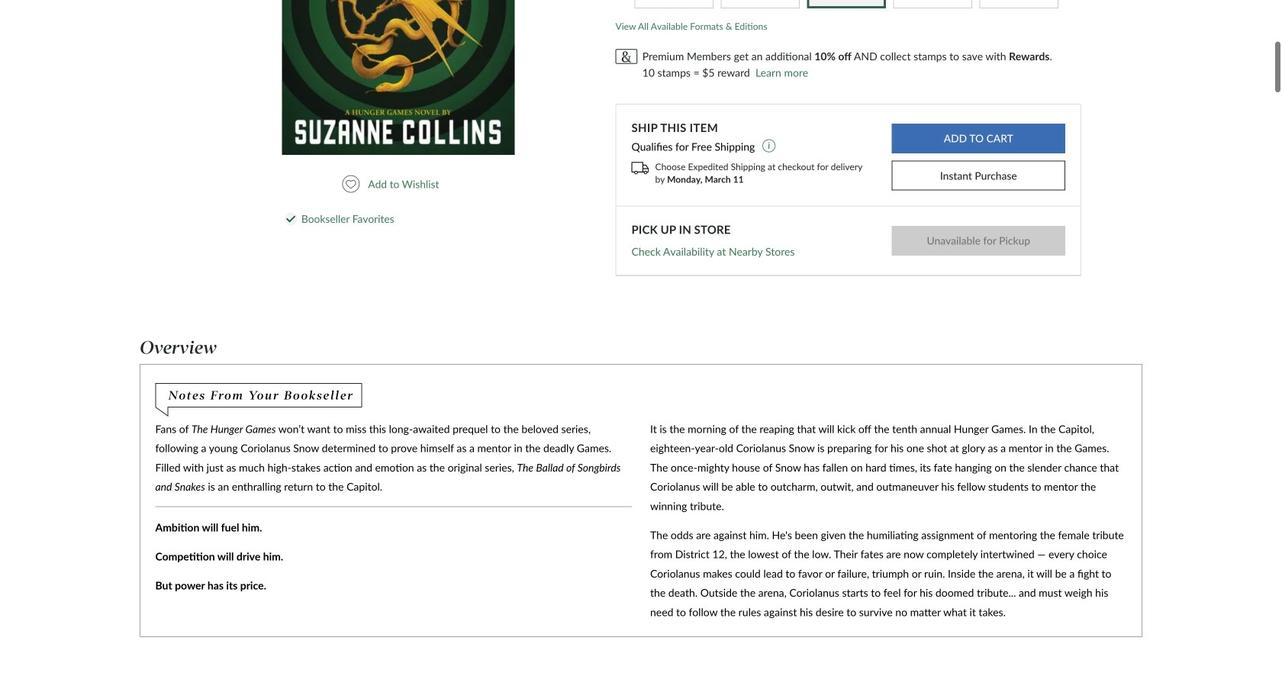 Task type: describe. For each thing, give the bounding box(es) containing it.
check image
[[286, 216, 296, 223]]



Task type: vqa. For each thing, say whether or not it's contained in the screenshot.
Coupons for Coupons & Deals link
no



Task type: locate. For each thing, give the bounding box(es) containing it.
None submit
[[892, 124, 1065, 153], [892, 226, 1065, 256], [892, 124, 1065, 153], [892, 226, 1065, 256]]

the ballad of songbirds and snakes (a hunger games novel) image
[[282, 0, 515, 155]]



